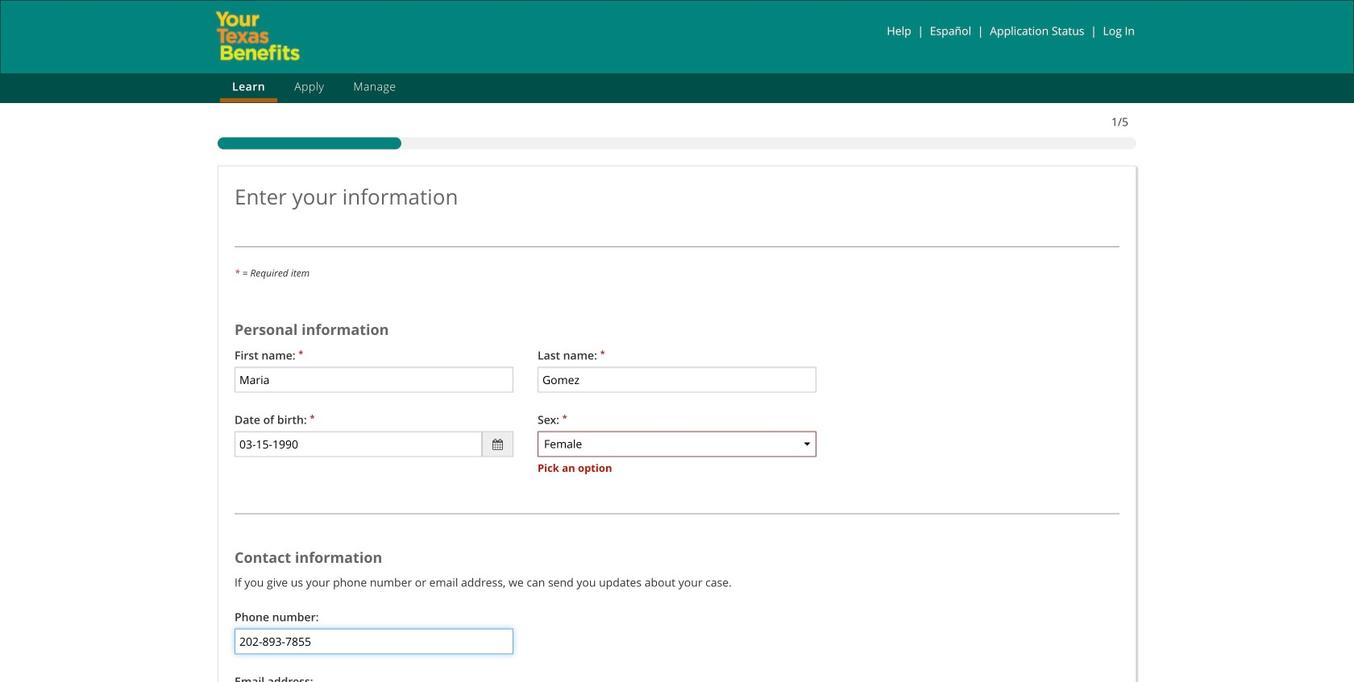Task type: locate. For each thing, give the bounding box(es) containing it.
calendar image
[[493, 439, 503, 451]]

None text field
[[235, 367, 513, 393], [538, 367, 817, 393], [235, 629, 513, 655], [235, 367, 513, 393], [538, 367, 817, 393], [235, 629, 513, 655]]

MM-DD-YYYY text field
[[235, 432, 482, 457]]



Task type: describe. For each thing, give the bounding box(es) containing it.
your texas benefits image
[[215, 10, 301, 61]]



